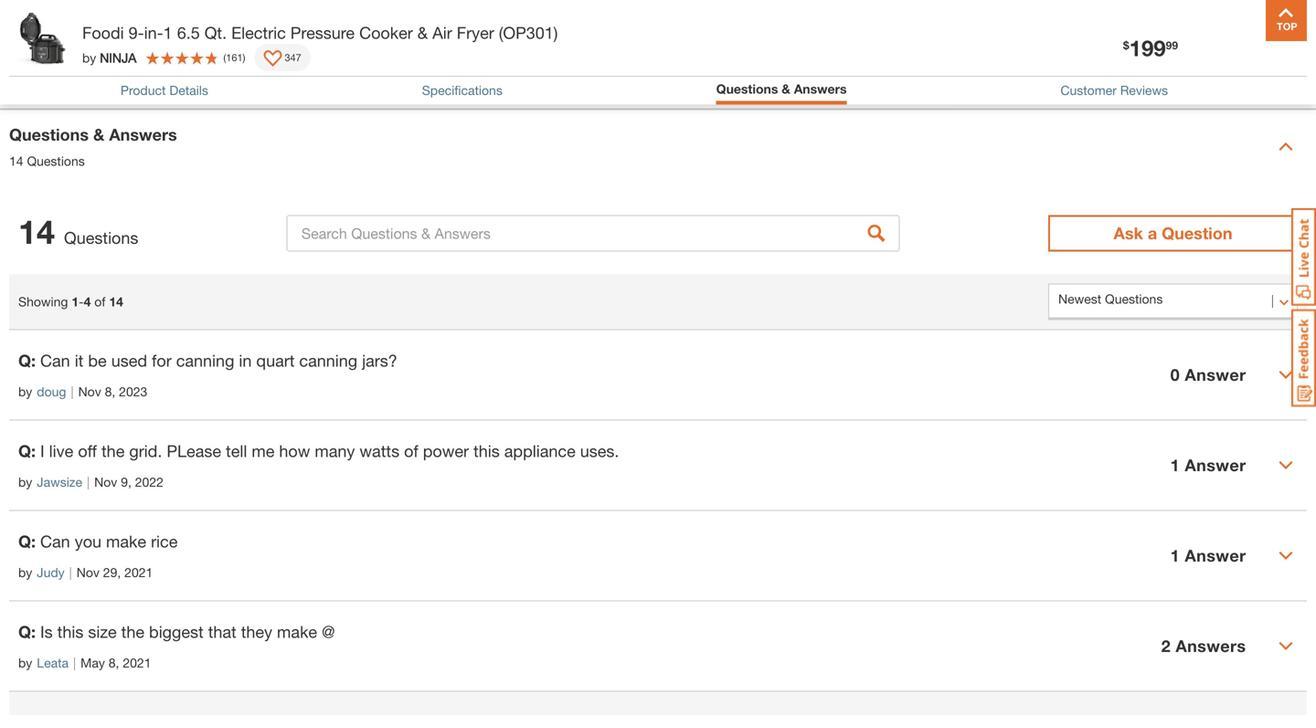 Task type: vqa. For each thing, say whether or not it's contained in the screenshot.


Task type: locate. For each thing, give the bounding box(es) containing it.
0 vertical spatial answers
[[794, 81, 847, 96]]

doug button
[[37, 382, 66, 402]]

1 vertical spatial answers
[[109, 125, 177, 144]]

in
[[239, 351, 252, 370]]

0 vertical spatial answer
[[1185, 365, 1246, 385]]

power
[[423, 441, 469, 461]]

the right the size
[[121, 622, 144, 642]]

of
[[94, 294, 106, 309], [404, 441, 418, 461]]

the for biggest
[[121, 622, 144, 642]]

0 horizontal spatial make
[[106, 532, 146, 551]]

1 answer up 2 answers
[[1171, 546, 1246, 566]]

0 vertical spatial 14
[[9, 153, 23, 168]]

0 horizontal spatial canning
[[176, 351, 234, 370]]

live chat image
[[1292, 208, 1316, 306]]

nov left 29,
[[77, 565, 100, 580]]

1 vertical spatial the
[[121, 622, 144, 642]]

14 up showing
[[18, 212, 55, 251]]

2 caret image from the top
[[1279, 549, 1293, 563]]

1 horizontal spatial canning
[[299, 351, 358, 370]]

answer down 0 answer
[[1185, 455, 1246, 475]]

2 1 answer from the top
[[1171, 546, 1246, 566]]

make up 29,
[[106, 532, 146, 551]]

and
[[106, 7, 128, 22]]

| right doug
[[71, 384, 74, 399]]

1 vertical spatial 14
[[18, 212, 55, 251]]

3 answer from the top
[[1185, 546, 1246, 566]]

14 down how
[[9, 153, 23, 168]]

1 horizontal spatial &
[[418, 23, 428, 43]]

air
[[432, 23, 452, 43]]

2 caret image from the top
[[1279, 458, 1293, 473]]

1
[[163, 23, 172, 43], [72, 294, 79, 309], [1171, 455, 1180, 475], [1171, 546, 1180, 566]]

2 horizontal spatial answers
[[1176, 636, 1246, 656]]

1 caret image from the top
[[1279, 368, 1293, 382]]

1 vertical spatial 8,
[[109, 656, 119, 671]]

1 horizontal spatial make
[[277, 622, 317, 642]]

by left leata
[[18, 656, 32, 671]]

1 caret image from the top
[[1279, 139, 1293, 154]]

jawsize
[[37, 475, 82, 490]]

canning left jars? in the left of the page
[[299, 351, 358, 370]]

1 vertical spatial caret image
[[1279, 458, 1293, 473]]

& for questions & answers
[[782, 81, 791, 96]]

1 q: from the top
[[18, 351, 36, 370]]

2 can from the top
[[40, 532, 70, 551]]

q: left "you"
[[18, 532, 36, 551]]

0 horizontal spatial &
[[93, 125, 105, 144]]

questions inside 14 questions
[[64, 228, 138, 248]]

q: can you make rice
[[18, 532, 178, 551]]

2 q: from the top
[[18, 441, 36, 461]]

nov for be
[[78, 384, 101, 399]]

can up judy
[[40, 532, 70, 551]]

2 vertical spatial nov
[[77, 565, 100, 580]]

14
[[9, 153, 23, 168], [18, 212, 55, 251], [109, 294, 123, 309]]

1 horizontal spatial answers
[[794, 81, 847, 96]]

caret image for 0 answer
[[1279, 368, 1293, 382]]

ask a question
[[1114, 223, 1233, 243]]

customer reviews button
[[1061, 83, 1168, 98], [1061, 83, 1168, 98]]

by for can you make rice
[[18, 565, 32, 580]]

answers for questions & answers 14 questions
[[109, 125, 177, 144]]

answers
[[794, 81, 847, 96], [109, 125, 177, 144], [1176, 636, 1246, 656]]

2 vertical spatial answer
[[1185, 546, 1246, 566]]

by left jawsize
[[18, 475, 32, 490]]

can
[[48, 72, 69, 88]]

4 q: from the top
[[18, 622, 36, 642]]

0 vertical spatial 1 answer
[[1171, 455, 1246, 475]]

answer
[[1185, 365, 1246, 385], [1185, 455, 1246, 475], [1185, 546, 1246, 566]]

can for can it be used for canning in quart canning jars?
[[40, 351, 70, 370]]

by judy | nov 29, 2021
[[18, 565, 153, 580]]

2 answer from the top
[[1185, 455, 1246, 475]]

8, left 2023
[[105, 384, 115, 399]]

fryer
[[457, 23, 494, 43]]

0 vertical spatial caret image
[[1279, 139, 1293, 154]]

0 horizontal spatial this
[[57, 622, 84, 642]]

caret image
[[1279, 139, 1293, 154], [1279, 458, 1293, 473]]

2021 right 29,
[[124, 565, 153, 580]]

1 up 2
[[1171, 546, 1180, 566]]

showing 1 - 4 of 14
[[18, 294, 123, 309]]

foodi
[[82, 23, 124, 43]]

q: left the is in the bottom left of the page
[[18, 622, 36, 642]]

by
[[82, 50, 96, 65], [18, 384, 32, 399], [18, 475, 32, 490], [18, 565, 32, 580], [18, 656, 32, 671]]

this
[[474, 441, 500, 461], [57, 622, 84, 642]]

3 q: from the top
[[18, 532, 36, 551]]

by doug | nov 8, 2023
[[18, 384, 147, 399]]

uses.
[[580, 441, 619, 461]]

can left it
[[40, 351, 70, 370]]

1 horizontal spatial this
[[474, 441, 500, 461]]

3 caret image from the top
[[1279, 639, 1293, 654]]

1 vertical spatial 2021
[[123, 656, 151, 671]]

8, for be
[[105, 384, 115, 399]]

2 vertical spatial &
[[93, 125, 105, 144]]

0 horizontal spatial answers
[[109, 125, 177, 144]]

14 right "4"
[[109, 294, 123, 309]]

1 horizontal spatial of
[[404, 441, 418, 461]]

by jawsize | nov 9, 2022
[[18, 475, 164, 490]]

jars?
[[362, 351, 397, 370]]

ninja
[[100, 50, 137, 65]]

0 vertical spatial can
[[40, 351, 70, 370]]

nov down 'be'
[[78, 384, 101, 399]]

of right the watts
[[404, 441, 418, 461]]

0 vertical spatial of
[[94, 294, 106, 309]]

watts
[[360, 441, 400, 461]]

answer up 2 answers
[[1185, 546, 1246, 566]]

questions & answers
[[716, 81, 847, 96]]

product details button
[[121, 83, 208, 98], [121, 83, 208, 98]]

2 vertical spatial caret image
[[1279, 639, 1293, 654]]

0 vertical spatial this
[[474, 441, 500, 461]]

by left judy
[[18, 565, 32, 580]]

the for grid.
[[101, 441, 125, 461]]

2 vertical spatial answers
[[1176, 636, 1246, 656]]

nov
[[78, 384, 101, 399], [94, 475, 117, 490], [77, 565, 100, 580]]

judy button
[[37, 563, 65, 583]]

caret image for 14
[[1279, 139, 1293, 154]]

by up we
[[82, 50, 96, 65]]

& inside questions & answers 14 questions
[[93, 125, 105, 144]]

questions element
[[9, 329, 1307, 692]]

0 vertical spatial caret image
[[1279, 368, 1293, 382]]

0 vertical spatial 2021
[[124, 565, 153, 580]]

questions
[[716, 81, 778, 96], [9, 125, 89, 144], [27, 153, 85, 168], [64, 228, 138, 248]]

nov for off
[[94, 475, 117, 490]]

2021 for rice
[[124, 565, 153, 580]]

1 vertical spatial answer
[[1185, 455, 1246, 475]]

this right the is in the bottom left of the page
[[57, 622, 84, 642]]

doug
[[37, 384, 66, 399]]

size
[[88, 622, 117, 642]]

nov for make
[[77, 565, 100, 580]]

leata button
[[37, 654, 69, 673]]

by ninja
[[82, 50, 137, 65]]

q: left i
[[18, 441, 36, 461]]

canning
[[176, 351, 234, 370], [299, 351, 358, 370]]

14 inside questions & answers 14 questions
[[9, 153, 23, 168]]

29,
[[103, 565, 121, 580]]

1 answer down 0 answer
[[1171, 455, 1246, 475]]

1 answer
[[1171, 455, 1246, 475], [1171, 546, 1246, 566]]

you
[[75, 532, 101, 551]]

specifications button
[[422, 83, 503, 98], [422, 83, 503, 98]]

answer right 0
[[1185, 365, 1246, 385]]

answers inside questions & answers 14 questions
[[109, 125, 177, 144]]

0 vertical spatial &
[[418, 23, 428, 43]]

-
[[79, 294, 84, 309]]

14 questions
[[18, 212, 138, 251]]

tell
[[226, 441, 247, 461]]

of inside the questions element
[[404, 441, 418, 461]]

q: for q: is this size the biggest that they make @
[[18, 622, 36, 642]]

1 vertical spatial of
[[404, 441, 418, 461]]

canning left "in"
[[176, 351, 234, 370]]

&
[[418, 23, 428, 43], [782, 81, 791, 96], [93, 125, 105, 144]]

2 horizontal spatial &
[[782, 81, 791, 96]]

by for can it be used for canning in quart canning jars?
[[18, 384, 32, 399]]

of right "4"
[[94, 294, 106, 309]]

questions & answers button
[[716, 81, 847, 100], [716, 81, 847, 96]]

| left may
[[73, 656, 76, 671]]

1 can from the top
[[40, 351, 70, 370]]

that
[[208, 622, 236, 642]]

the right off
[[101, 441, 125, 461]]

1 vertical spatial caret image
[[1279, 549, 1293, 563]]

0 vertical spatial 8,
[[105, 384, 115, 399]]

caret image
[[1279, 368, 1293, 382], [1279, 549, 1293, 563], [1279, 639, 1293, 654]]

how can we improve our product information? provide feedback. link
[[18, 72, 391, 88]]

6.5
[[177, 23, 200, 43]]

make left @
[[277, 622, 317, 642]]

feedback.
[[335, 72, 391, 88]]

live
[[49, 441, 73, 461]]

0 vertical spatial nov
[[78, 384, 101, 399]]

q: left it
[[18, 351, 36, 370]]

specifications
[[422, 83, 503, 98]]

can
[[40, 351, 70, 370], [40, 532, 70, 551]]

foodi 9-in-1 6.5 qt. electric pressure cooker & air fryer (op301)
[[82, 23, 558, 43]]

2021 right may
[[123, 656, 151, 671]]

by left doug
[[18, 384, 32, 399]]

the
[[101, 441, 125, 461], [121, 622, 144, 642]]

caret image for 1 answer
[[1279, 458, 1293, 473]]

reviews
[[1120, 83, 1168, 98]]

0 vertical spatial the
[[101, 441, 125, 461]]

1 vertical spatial nov
[[94, 475, 117, 490]]

listings
[[131, 7, 176, 22]]

customer reviews
[[1061, 83, 1168, 98]]

8, right may
[[109, 656, 119, 671]]

this right power
[[474, 441, 500, 461]]

1 vertical spatial make
[[277, 622, 317, 642]]

9,
[[121, 475, 132, 490]]

1 vertical spatial 1 answer
[[1171, 546, 1246, 566]]

1 answer from the top
[[1185, 365, 1246, 385]]

$
[[1123, 39, 1129, 52]]

nov left 9,
[[94, 475, 117, 490]]

| right judy
[[69, 565, 72, 580]]

8, for size
[[109, 656, 119, 671]]

product details
[[121, 83, 208, 98]]

|
[[71, 384, 74, 399], [87, 475, 90, 490], [69, 565, 72, 580], [73, 656, 76, 671]]

| for you
[[69, 565, 72, 580]]

1 1 answer from the top
[[1171, 455, 1246, 475]]

1 vertical spatial &
[[782, 81, 791, 96]]

q: for q: can you make rice
[[18, 532, 36, 551]]

1 vertical spatial can
[[40, 532, 70, 551]]

| right jawsize
[[87, 475, 90, 490]]

cooker
[[359, 23, 413, 43]]

certifications and listings
[[27, 7, 176, 22]]

caret image inside the questions element
[[1279, 458, 1293, 473]]



Task type: describe. For each thing, give the bounding box(es) containing it.
for
[[152, 351, 172, 370]]

answer for jars?
[[1185, 365, 1246, 385]]

$ 199 99
[[1123, 35, 1178, 61]]

by for is this size the biggest that they make @
[[18, 656, 32, 671]]

by for i live off the grid. please tell me how many watts of power this appliance uses.
[[18, 475, 32, 490]]

jawsize button
[[37, 473, 82, 492]]

can for can you make rice
[[40, 532, 70, 551]]

161
[[226, 52, 243, 64]]

347 button
[[255, 44, 311, 71]]

in-
[[144, 23, 163, 43]]

answers inside the questions element
[[1176, 636, 1246, 656]]

q: can it be used for canning in quart canning jars?
[[18, 351, 397, 370]]

2 answers
[[1161, 636, 1246, 656]]

provide
[[288, 72, 331, 88]]

appliance
[[504, 441, 576, 461]]

showing
[[18, 294, 68, 309]]

how
[[279, 441, 310, 461]]

2 canning from the left
[[299, 351, 358, 370]]

off
[[78, 441, 97, 461]]

q: for q: i live off the grid. please tell me how many watts of power this appliance uses.
[[18, 441, 36, 461]]

caret image for 1 answer
[[1279, 549, 1293, 563]]

me
[[252, 441, 275, 461]]

used
[[111, 351, 147, 370]]

ask a question button
[[1048, 215, 1298, 252]]

1 left the 6.5
[[163, 23, 172, 43]]

electric
[[231, 23, 286, 43]]

| for it
[[71, 384, 74, 399]]

@
[[322, 622, 335, 642]]

q: i live off the grid. please tell me how many watts of power this appliance uses.
[[18, 441, 619, 461]]

is
[[40, 622, 53, 642]]

1 answer for q: can you make rice
[[1171, 546, 1246, 566]]

product
[[121, 83, 166, 98]]

(op301)
[[499, 23, 558, 43]]

2
[[1161, 636, 1171, 656]]

0 answer
[[1171, 365, 1246, 385]]

0 horizontal spatial of
[[94, 294, 106, 309]]

how
[[18, 72, 45, 88]]

1 vertical spatial this
[[57, 622, 84, 642]]

our
[[142, 72, 161, 88]]

Search Questions & Answers text field
[[287, 215, 900, 252]]

& for questions & answers 14 questions
[[93, 125, 105, 144]]

top button
[[1266, 0, 1307, 41]]

customer
[[1061, 83, 1117, 98]]

1 down 0
[[1171, 455, 1180, 475]]

may
[[81, 656, 105, 671]]

please
[[167, 441, 221, 461]]

grid.
[[129, 441, 162, 461]]

how can we improve our product information? provide feedback.
[[18, 72, 391, 88]]

rice
[[151, 532, 178, 551]]

)
[[243, 52, 245, 64]]

certifications
[[27, 7, 103, 22]]

questions & answers 14 questions
[[9, 125, 177, 168]]

caret image for 2 answers
[[1279, 639, 1293, 654]]

2 vertical spatial 14
[[109, 294, 123, 309]]

we
[[73, 72, 89, 88]]

by leata | may 8, 2021
[[18, 656, 151, 671]]

it
[[75, 351, 84, 370]]

biggest
[[149, 622, 204, 642]]

product image image
[[14, 9, 73, 69]]

2022
[[135, 475, 164, 490]]

i
[[40, 441, 44, 461]]

answer for many
[[1185, 455, 1246, 475]]

quart
[[256, 351, 295, 370]]

0 vertical spatial make
[[106, 532, 146, 551]]

(
[[223, 52, 226, 64]]

q: for q: can it be used for canning in quart canning jars?
[[18, 351, 36, 370]]

feedback link image
[[1292, 309, 1316, 408]]

( 161 )
[[223, 52, 245, 64]]

improve
[[93, 72, 139, 88]]

pressure
[[290, 23, 355, 43]]

347
[[285, 52, 301, 64]]

display image
[[264, 50, 282, 69]]

details
[[169, 83, 208, 98]]

they
[[241, 622, 272, 642]]

q: is this size the biggest that they make @
[[18, 622, 335, 642]]

1 canning from the left
[[176, 351, 234, 370]]

1 left "4"
[[72, 294, 79, 309]]

1 answer for q: i live off the grid. please tell me how many watts of power this appliance uses.
[[1171, 455, 1246, 475]]

leata
[[37, 656, 69, 671]]

many
[[315, 441, 355, 461]]

199
[[1129, 35, 1166, 61]]

| for this
[[73, 656, 76, 671]]

9-
[[129, 23, 144, 43]]

product
[[165, 72, 209, 88]]

2021 for the
[[123, 656, 151, 671]]

judy
[[37, 565, 65, 580]]

2023
[[119, 384, 147, 399]]

information?
[[213, 72, 284, 88]]

question
[[1162, 223, 1233, 243]]

answers for questions & answers
[[794, 81, 847, 96]]

0
[[1171, 365, 1180, 385]]

| for live
[[87, 475, 90, 490]]

ask
[[1114, 223, 1143, 243]]



